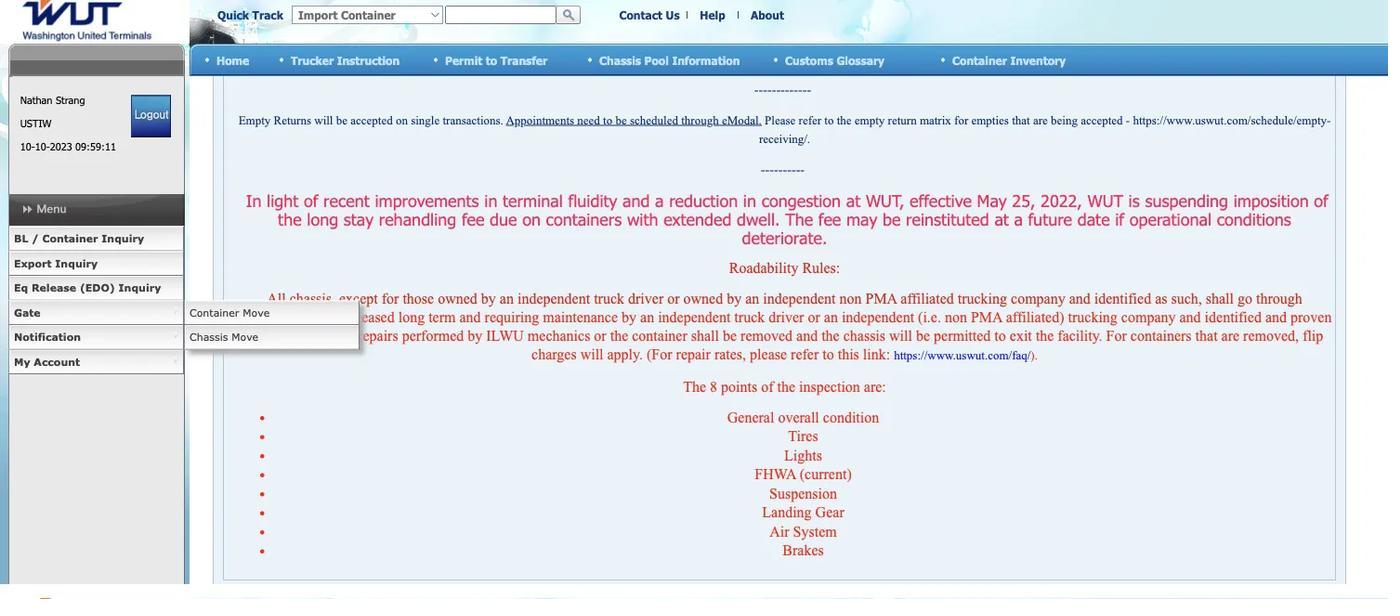 Task type: locate. For each thing, give the bounding box(es) containing it.
chassis left pool
[[600, 53, 641, 67]]

my account link
[[8, 350, 184, 375]]

transfer
[[501, 53, 548, 67]]

bl / container inquiry
[[14, 232, 144, 245]]

login image
[[131, 95, 171, 138]]

1 vertical spatial container
[[42, 232, 98, 245]]

eq
[[14, 282, 28, 294]]

1 vertical spatial move
[[232, 331, 259, 344]]

about
[[751, 8, 785, 22]]

container left inventory
[[953, 53, 1008, 67]]

10-10-2023 09:59:11
[[20, 140, 116, 153]]

0 horizontal spatial chassis
[[190, 331, 228, 344]]

1 horizontal spatial chassis
[[600, 53, 641, 67]]

chassis
[[600, 53, 641, 67], [190, 331, 228, 344]]

help link
[[700, 8, 726, 22]]

container inventory
[[953, 53, 1066, 67]]

inquiry down bl / container inquiry at the left
[[55, 257, 98, 270]]

10-
[[20, 140, 35, 153], [35, 140, 50, 153]]

inquiry right '(edo)'
[[119, 282, 161, 294]]

inquiry
[[102, 232, 144, 245], [55, 257, 98, 270], [119, 282, 161, 294]]

0 vertical spatial chassis
[[600, 53, 641, 67]]

quick track
[[218, 8, 283, 22]]

permit
[[445, 53, 483, 67]]

None text field
[[445, 6, 557, 24]]

2 vertical spatial inquiry
[[119, 282, 161, 294]]

container move link
[[184, 301, 360, 325]]

chassis for chassis pool information
[[600, 53, 641, 67]]

2 10- from the left
[[35, 140, 50, 153]]

help
[[700, 8, 726, 22]]

1 horizontal spatial container
[[190, 306, 239, 319]]

eq release (edo) inquiry
[[14, 282, 161, 294]]

notification link
[[8, 325, 184, 350]]

inquiry for container
[[102, 232, 144, 245]]

nathan strang
[[20, 94, 85, 106]]

gate link
[[8, 301, 184, 325]]

home
[[217, 53, 249, 67]]

to
[[486, 53, 498, 67]]

bl / container inquiry link
[[8, 227, 184, 251]]

contact us
[[620, 8, 680, 22]]

glossary
[[837, 53, 885, 67]]

0 vertical spatial container
[[953, 53, 1008, 67]]

inventory
[[1011, 53, 1066, 67]]

container up export inquiry
[[42, 232, 98, 245]]

pool
[[645, 53, 669, 67]]

0 vertical spatial inquiry
[[102, 232, 144, 245]]

0 horizontal spatial container
[[42, 232, 98, 245]]

container for container move
[[190, 306, 239, 319]]

container up chassis move
[[190, 306, 239, 319]]

quick
[[218, 8, 249, 22]]

1 vertical spatial chassis
[[190, 331, 228, 344]]

container
[[953, 53, 1008, 67], [42, 232, 98, 245], [190, 306, 239, 319]]

chassis down container move
[[190, 331, 228, 344]]

2 vertical spatial container
[[190, 306, 239, 319]]

track
[[253, 8, 283, 22]]

about link
[[751, 8, 785, 22]]

move up the chassis move link on the left
[[243, 306, 270, 319]]

2 horizontal spatial container
[[953, 53, 1008, 67]]

nathan
[[20, 94, 53, 106]]

0 vertical spatial move
[[243, 306, 270, 319]]

account
[[34, 356, 80, 368]]

move down container move
[[232, 331, 259, 344]]

move
[[243, 306, 270, 319], [232, 331, 259, 344]]

move for chassis move
[[232, 331, 259, 344]]

inquiry up export inquiry link
[[102, 232, 144, 245]]

chassis pool information
[[600, 53, 740, 67]]

strang
[[56, 94, 85, 106]]



Task type: describe. For each thing, give the bounding box(es) containing it.
bl
[[14, 232, 28, 245]]

contact
[[620, 8, 663, 22]]

export
[[14, 257, 52, 270]]

1 10- from the left
[[20, 140, 35, 153]]

trucker instruction
[[291, 53, 400, 67]]

my account
[[14, 356, 80, 368]]

export inquiry link
[[8, 251, 184, 276]]

customs
[[786, 53, 834, 67]]

ustiw
[[20, 117, 52, 130]]

my
[[14, 356, 30, 368]]

(edo)
[[80, 282, 115, 294]]

chassis move
[[190, 331, 259, 344]]

container for container inventory
[[953, 53, 1008, 67]]

notification
[[14, 331, 81, 344]]

customs glossary
[[786, 53, 885, 67]]

container move
[[190, 306, 270, 319]]

contact us link
[[620, 8, 680, 22]]

information
[[672, 53, 740, 67]]

chassis for chassis move
[[190, 331, 228, 344]]

permit to transfer
[[445, 53, 548, 67]]

09:59:11
[[75, 140, 116, 153]]

us
[[666, 8, 680, 22]]

2023
[[50, 140, 72, 153]]

gate
[[14, 306, 41, 319]]

release
[[32, 282, 76, 294]]

inquiry for (edo)
[[119, 282, 161, 294]]

instruction
[[337, 53, 400, 67]]

trucker
[[291, 53, 334, 67]]

eq release (edo) inquiry link
[[8, 276, 184, 301]]

/
[[32, 232, 39, 245]]

export inquiry
[[14, 257, 98, 270]]

move for container move
[[243, 306, 270, 319]]

chassis move link
[[184, 325, 360, 350]]

1 vertical spatial inquiry
[[55, 257, 98, 270]]



Task type: vqa. For each thing, say whether or not it's contained in the screenshot.
16-
no



